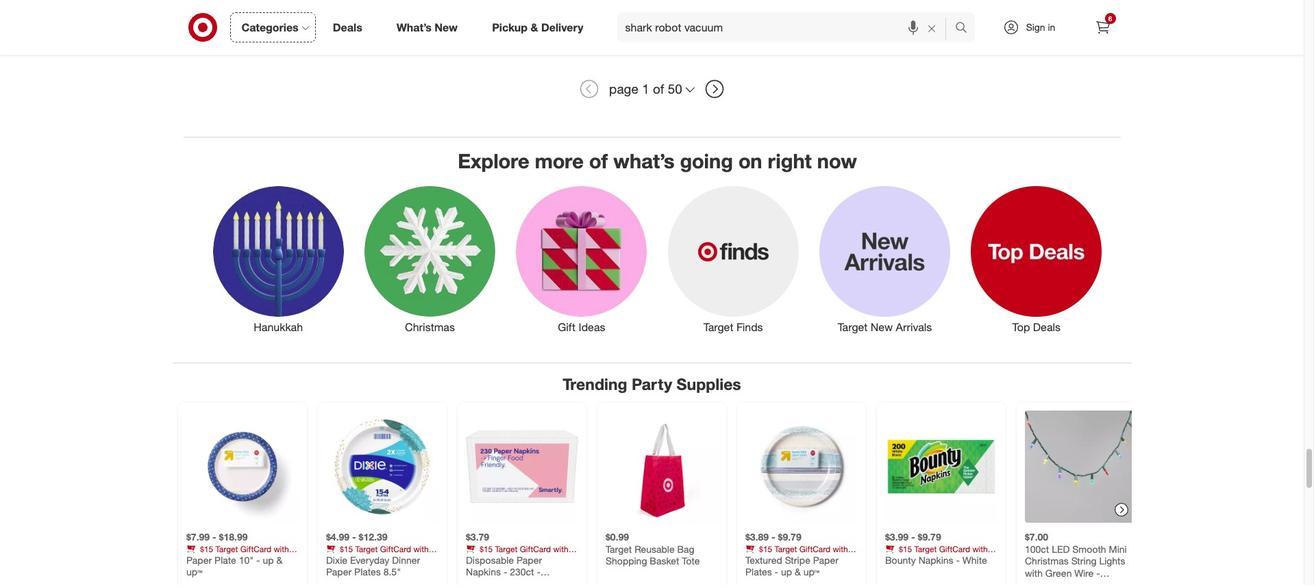 Task type: describe. For each thing, give the bounding box(es) containing it.
green
[[1045, 568, 1071, 579]]

$50 for disposable paper napkins - 230ct - smartly™
[[466, 555, 479, 565]]

purchase for napkins
[[942, 555, 976, 565]]

purchase for paper
[[522, 555, 557, 565]]

giftcard for plate
[[240, 544, 271, 555]]

$7.99 - $18.99
[[186, 532, 247, 543]]

plates inside dixie everyday dinner paper plates 8.5"
[[354, 567, 380, 578]]

deals link
[[321, 12, 379, 42]]

shopping
[[605, 556, 647, 567]]

smooth
[[1072, 544, 1106, 555]]

target down $12.39
[[355, 544, 377, 555]]

$0.99 target reusable bag shopping basket tote
[[605, 532, 700, 567]]

$15 target giftcard with $50 home care purchase for stripe
[[745, 544, 848, 565]]

deals inside "link"
[[333, 20, 362, 34]]

$7.00
[[1025, 532, 1048, 543]]

$0.99
[[605, 532, 629, 543]]

home for bounty
[[900, 555, 921, 565]]

explore
[[458, 149, 529, 173]]

$15 target giftcard with $50 home care purchase for plate
[[186, 544, 289, 565]]

50
[[668, 81, 682, 97]]

$12.39
[[358, 532, 387, 543]]

search
[[949, 22, 981, 35]]

page 1 of 50 button
[[603, 74, 701, 104]]

- right $7.99
[[212, 532, 216, 543]]

$15 for bounty
[[899, 544, 912, 555]]

of for more
[[589, 149, 608, 173]]

& inside paper plate 10" - up & up™
[[276, 555, 282, 566]]

target new arrivals link
[[809, 184, 961, 336]]

page
[[609, 81, 638, 97]]

paper inside "textured stripe paper plates - up & up™"
[[813, 555, 838, 566]]

gift ideas link
[[506, 184, 657, 336]]

stripe
[[785, 555, 810, 566]]

$7.00 100ct led smooth mini christmas string lights with green wire - wondershop™
[[1025, 532, 1126, 586]]

giftcard for napkins
[[939, 544, 970, 555]]

10"
[[239, 555, 253, 566]]

paper plate 10" - up & up™
[[186, 555, 282, 578]]

plates inside "textured stripe paper plates - up & up™"
[[745, 567, 772, 578]]

$15 for paper
[[200, 544, 213, 555]]

dixie
[[326, 555, 347, 566]]

home for paper
[[201, 555, 222, 565]]

& inside pickup & delivery link
[[531, 20, 538, 34]]

$50 for bounty napkins - white
[[885, 555, 898, 565]]

reusable
[[634, 544, 674, 555]]

with for bounty napkins - white
[[972, 544, 987, 555]]

ideas
[[579, 321, 605, 335]]

add
[[195, 27, 210, 37]]

100ct
[[1025, 544, 1049, 555]]

on
[[739, 149, 762, 173]]

page 1 of 50
[[609, 81, 682, 97]]

target down the $3.99 - $9.79
[[914, 544, 937, 555]]

now
[[817, 149, 857, 173]]

target finds
[[703, 321, 763, 335]]

dixie everyday dinner paper plates 8.5"
[[326, 555, 420, 578]]

with for paper plate 10" - up & up™
[[273, 544, 289, 555]]

disposable paper napkins - 230ct - smartly™
[[466, 555, 542, 586]]

- inside "textured stripe paper plates - up & up™"
[[774, 567, 778, 578]]

gift ideas
[[558, 321, 605, 335]]

home for textured
[[761, 555, 781, 565]]

paper inside dixie everyday dinner paper plates 8.5"
[[326, 567, 351, 578]]

paper inside paper plate 10" - up & up™
[[186, 555, 211, 566]]

new for target
[[871, 321, 893, 335]]

$4.99 - $12.39
[[326, 532, 387, 543]]

purchase for plate
[[243, 555, 277, 565]]

6
[[1108, 14, 1112, 23]]

- right $3.99
[[911, 532, 915, 543]]

search button
[[949, 12, 981, 45]]

with for textured stripe paper plates - up & up™
[[832, 544, 848, 555]]

$15 target giftcard with $50 home care purchase for everyday
[[326, 544, 428, 565]]

target inside $0.99 target reusable bag shopping basket tote
[[605, 544, 632, 555]]

hanukkah
[[254, 321, 303, 335]]

care for napkins
[[923, 555, 939, 565]]

$15 target giftcard with $50 home care purchase for paper
[[466, 544, 568, 565]]

bag
[[677, 544, 694, 555]]

0 horizontal spatial christmas
[[405, 321, 455, 335]]

disposable
[[466, 555, 514, 566]]

trending party supplies
[[563, 375, 741, 394]]

1
[[642, 81, 649, 97]]

what's
[[397, 20, 432, 34]]

giftcard for everyday
[[380, 544, 411, 555]]

giftcard for stripe
[[799, 544, 830, 555]]

to
[[212, 27, 220, 37]]

care for plate
[[225, 555, 241, 565]]

$18.99
[[219, 532, 247, 543]]

- left white
[[956, 555, 960, 566]]

$3.89 - $9.79
[[745, 532, 801, 543]]

target down $18.99
[[215, 544, 238, 555]]

6 link
[[1088, 12, 1118, 42]]

smartly™
[[466, 579, 504, 586]]

more
[[535, 149, 584, 173]]

$50 for dixie everyday dinner paper plates 8.5"
[[326, 555, 339, 565]]

cart
[[223, 27, 239, 37]]

What can we help you find? suggestions appear below search field
[[617, 12, 958, 42]]

target down $3.89 - $9.79
[[774, 544, 797, 555]]

pickup & delivery
[[492, 20, 583, 34]]

up™ inside paper plate 10" - up & up™
[[186, 567, 202, 578]]

$9.79 for $3.99 - $9.79
[[917, 532, 941, 543]]

target left 'arrivals'
[[838, 321, 868, 335]]

bounty
[[885, 555, 916, 566]]

finds
[[736, 321, 763, 335]]

lights
[[1099, 556, 1125, 567]]

- right $4.99 at the left of the page
[[352, 532, 356, 543]]

textured
[[745, 555, 782, 566]]

going
[[680, 149, 733, 173]]

wire
[[1074, 568, 1093, 579]]



Task type: locate. For each thing, give the bounding box(es) containing it.
purchase for stripe
[[802, 555, 836, 565]]

0 vertical spatial &
[[531, 20, 538, 34]]

disposable paper napkins - 230ct - smartly™ image
[[466, 411, 578, 523], [466, 411, 578, 523]]

paper down dixie
[[326, 567, 351, 578]]

4 $50 from the left
[[745, 555, 758, 565]]

giftcard up 8.5"
[[380, 544, 411, 555]]

giftcard down $18.99
[[240, 544, 271, 555]]

up inside paper plate 10" - up & up™
[[262, 555, 273, 566]]

deals left what's
[[333, 20, 362, 34]]

deals inside 'link'
[[1033, 321, 1061, 335]]

4 purchase from the left
[[802, 555, 836, 565]]

0 horizontal spatial napkins
[[466, 567, 500, 578]]

trending
[[563, 375, 627, 394]]

home for dixie
[[341, 555, 362, 565]]

2 $50 from the left
[[326, 555, 339, 565]]

delivery
[[541, 20, 583, 34]]

mini
[[1109, 544, 1126, 555]]

care for everyday
[[364, 555, 380, 565]]

1 horizontal spatial up™
[[803, 567, 819, 578]]

$50 down $4.99 at the left of the page
[[326, 555, 339, 565]]

1 horizontal spatial new
[[871, 321, 893, 335]]

party
[[632, 375, 672, 394]]

target new arrivals
[[838, 321, 932, 335]]

bounty napkins - white
[[885, 555, 987, 566]]

5 $15 from the left
[[899, 544, 912, 555]]

0 horizontal spatial up™
[[186, 567, 202, 578]]

4 $15 target giftcard with $50 home care purchase from the left
[[745, 544, 848, 565]]

1 care from the left
[[225, 555, 241, 565]]

0 vertical spatial napkins
[[918, 555, 953, 566]]

1 purchase from the left
[[243, 555, 277, 565]]

giftcard up 230ct
[[519, 544, 551, 555]]

$15 target giftcard with $50 home care purchase down $3.89 - $9.79
[[745, 544, 848, 565]]

$9.79 for $3.89 - $9.79
[[778, 532, 801, 543]]

paper right stripe at the bottom right
[[813, 555, 838, 566]]

2 $15 from the left
[[339, 544, 353, 555]]

home down $7.99 - $18.99
[[201, 555, 222, 565]]

2 vertical spatial &
[[794, 567, 800, 578]]

0 horizontal spatial &
[[276, 555, 282, 566]]

purchase right textured
[[802, 555, 836, 565]]

4 $15 from the left
[[759, 544, 772, 555]]

care down the $3.99 - $9.79
[[923, 555, 939, 565]]

pickup
[[492, 20, 528, 34]]

add to cart
[[195, 27, 239, 37]]

new left 'arrivals'
[[871, 321, 893, 335]]

3 home from the left
[[481, 555, 502, 565]]

basket
[[649, 556, 679, 567]]

0 horizontal spatial up
[[262, 555, 273, 566]]

with up wondershop™ on the bottom right
[[1025, 568, 1042, 579]]

with right disposable paper napkins - 230ct - smartly™ at the left of page
[[553, 544, 568, 555]]

2 purchase from the left
[[383, 555, 417, 565]]

0 vertical spatial up
[[262, 555, 273, 566]]

3 care from the left
[[504, 555, 520, 565]]

1 horizontal spatial up
[[781, 567, 792, 578]]

with for dixie everyday dinner paper plates 8.5"
[[413, 544, 428, 555]]

0 vertical spatial new
[[435, 20, 458, 34]]

giftcard
[[240, 544, 271, 555], [380, 544, 411, 555], [519, 544, 551, 555], [799, 544, 830, 555], [939, 544, 970, 555]]

1 horizontal spatial plates
[[745, 567, 772, 578]]

home for disposable
[[481, 555, 502, 565]]

with for disposable paper napkins - 230ct - smartly™
[[553, 544, 568, 555]]

with right 10"
[[273, 544, 289, 555]]

1 horizontal spatial &
[[531, 20, 538, 34]]

$3.99 - $9.79
[[885, 532, 941, 543]]

up down stripe at the bottom right
[[781, 567, 792, 578]]

1 horizontal spatial christmas
[[1025, 556, 1068, 567]]

of right more
[[589, 149, 608, 173]]

5 home from the left
[[900, 555, 921, 565]]

pickup & delivery link
[[480, 12, 601, 42]]

8.5"
[[383, 567, 401, 578]]

care right textured
[[784, 555, 800, 565]]

new for what's
[[435, 20, 458, 34]]

5 $50 from the left
[[885, 555, 898, 565]]

$15 for dixie
[[339, 544, 353, 555]]

purchase up 230ct
[[522, 555, 557, 565]]

plate
[[214, 555, 236, 566]]

1 $15 target giftcard with $50 home care purchase from the left
[[186, 544, 289, 565]]

1 vertical spatial napkins
[[466, 567, 500, 578]]

gift
[[558, 321, 576, 335]]

1 vertical spatial deals
[[1033, 321, 1061, 335]]

- left 230ct
[[503, 567, 507, 578]]

- right $3.89
[[771, 532, 775, 543]]

string
[[1071, 556, 1096, 567]]

4 home from the left
[[761, 555, 781, 565]]

in
[[1048, 21, 1055, 33]]

$4.99
[[326, 532, 349, 543]]

1 $50 from the left
[[186, 555, 199, 565]]

$15 target giftcard with $50 home care purchase up 230ct
[[466, 544, 568, 565]]

3 $50 from the left
[[466, 555, 479, 565]]

2 $9.79 from the left
[[917, 532, 941, 543]]

plates down textured
[[745, 567, 772, 578]]

$3.79
[[466, 532, 489, 543]]

& right pickup
[[531, 20, 538, 34]]

up™ inside "textured stripe paper plates - up & up™"
[[803, 567, 819, 578]]

paper up 230ct
[[516, 555, 542, 566]]

5 care from the left
[[923, 555, 939, 565]]

0 horizontal spatial deals
[[333, 20, 362, 34]]

target up 230ct
[[495, 544, 517, 555]]

paper inside disposable paper napkins - 230ct - smartly™
[[516, 555, 542, 566]]

dixie everyday dinner paper plates 8.5" image
[[326, 411, 438, 523], [326, 411, 438, 523]]

christmas
[[405, 321, 455, 335], [1025, 556, 1068, 567]]

target finds link
[[657, 184, 809, 336]]

care down $12.39
[[364, 555, 380, 565]]

$15 for textured
[[759, 544, 772, 555]]

purchase right plate
[[243, 555, 277, 565]]

$50 down $3.99
[[885, 555, 898, 565]]

categories
[[242, 20, 299, 34]]

up™ down stripe at the bottom right
[[803, 567, 819, 578]]

christmas link
[[354, 184, 506, 336]]

- right 10"
[[256, 555, 260, 566]]

2 horizontal spatial &
[[794, 567, 800, 578]]

napkins up smartly™
[[466, 567, 500, 578]]

1 horizontal spatial of
[[653, 81, 664, 97]]

0 horizontal spatial of
[[589, 149, 608, 173]]

up™
[[186, 567, 202, 578], [803, 567, 819, 578]]

5 giftcard from the left
[[939, 544, 970, 555]]

of
[[653, 81, 664, 97], [589, 149, 608, 173]]

supplies
[[677, 375, 741, 394]]

1 home from the left
[[201, 555, 222, 565]]

$15 target giftcard with $50 home care purchase down $18.99
[[186, 544, 289, 565]]

plates down everyday
[[354, 567, 380, 578]]

up™ down $7.99
[[186, 567, 202, 578]]

$3.99
[[885, 532, 908, 543]]

explore more of what's going on right now
[[458, 149, 857, 173]]

$7.99
[[186, 532, 209, 543]]

- right 'wire'
[[1096, 568, 1100, 579]]

what's new link
[[385, 12, 475, 42]]

1 giftcard from the left
[[240, 544, 271, 555]]

purchase up 8.5"
[[383, 555, 417, 565]]

bounty napkins - white image
[[885, 411, 997, 523], [885, 411, 997, 523]]

$15
[[200, 544, 213, 555], [339, 544, 353, 555], [479, 544, 492, 555], [759, 544, 772, 555], [899, 544, 912, 555]]

$50 down $3.89
[[745, 555, 758, 565]]

with inside $7.00 100ct led smooth mini christmas string lights with green wire - wondershop™
[[1025, 568, 1042, 579]]

sign
[[1026, 21, 1045, 33]]

care up 230ct
[[504, 555, 520, 565]]

3 $15 from the left
[[479, 544, 492, 555]]

1 vertical spatial christmas
[[1025, 556, 1068, 567]]

add to cart button
[[188, 21, 245, 43]]

with right everyday
[[413, 544, 428, 555]]

right
[[768, 149, 812, 173]]

-
[[212, 532, 216, 543], [352, 532, 356, 543], [771, 532, 775, 543], [911, 532, 915, 543], [256, 555, 260, 566], [956, 555, 960, 566], [503, 567, 507, 578], [536, 567, 540, 578], [774, 567, 778, 578], [1096, 568, 1100, 579]]

up inside "textured stripe paper plates - up & up™"
[[781, 567, 792, 578]]

$15 target giftcard with $50 home care purchase down $12.39
[[326, 544, 428, 565]]

$15 down $7.99
[[200, 544, 213, 555]]

$50 for textured stripe paper plates - up & up™
[[745, 555, 758, 565]]

1 vertical spatial up
[[781, 567, 792, 578]]

5 purchase from the left
[[942, 555, 976, 565]]

0 horizontal spatial plates
[[354, 567, 380, 578]]

& right 10"
[[276, 555, 282, 566]]

1 up™ from the left
[[186, 567, 202, 578]]

wondershop™
[[1025, 580, 1084, 586]]

hanukkah link
[[202, 184, 354, 336]]

$15 for disposable
[[479, 544, 492, 555]]

$9.79 up stripe at the bottom right
[[778, 532, 801, 543]]

$9.79
[[778, 532, 801, 543], [917, 532, 941, 543]]

target reusable bag shopping basket tote image
[[605, 411, 718, 523], [605, 411, 718, 523]]

2 $15 target giftcard with $50 home care purchase from the left
[[326, 544, 428, 565]]

$15 down $3.79
[[479, 544, 492, 555]]

christmas inside $7.00 100ct led smooth mini christmas string lights with green wire - wondershop™
[[1025, 556, 1068, 567]]

1 $9.79 from the left
[[778, 532, 801, 543]]

$15 target giftcard with $50 home care purchase
[[186, 544, 289, 565], [326, 544, 428, 565], [466, 544, 568, 565], [745, 544, 848, 565], [885, 544, 987, 565]]

napkins inside disposable paper napkins - 230ct - smartly™
[[466, 567, 500, 578]]

0 vertical spatial of
[[653, 81, 664, 97]]

giftcard for paper
[[519, 544, 551, 555]]

top
[[1012, 321, 1030, 335]]

home down $3.89 - $9.79
[[761, 555, 781, 565]]

- inside paper plate 10" - up & up™
[[256, 555, 260, 566]]

paper plate 10" - up & up™ image
[[186, 411, 298, 523], [186, 411, 298, 523]]

2 giftcard from the left
[[380, 544, 411, 555]]

everyday
[[350, 555, 389, 566]]

tote
[[682, 556, 700, 567]]

$50 down $3.79
[[466, 555, 479, 565]]

$3.89
[[745, 532, 768, 543]]

home
[[201, 555, 222, 565], [341, 555, 362, 565], [481, 555, 502, 565], [761, 555, 781, 565], [900, 555, 921, 565]]

arrivals
[[896, 321, 932, 335]]

4 care from the left
[[784, 555, 800, 565]]

230ct
[[510, 567, 534, 578]]

up
[[262, 555, 273, 566], [781, 567, 792, 578]]

$9.79 up 'bounty napkins - white'
[[917, 532, 941, 543]]

care for stripe
[[784, 555, 800, 565]]

deals right the top
[[1033, 321, 1061, 335]]

white
[[962, 555, 987, 566]]

purchase right bounty
[[942, 555, 976, 565]]

1 horizontal spatial deals
[[1033, 321, 1061, 335]]

3 giftcard from the left
[[519, 544, 551, 555]]

1 horizontal spatial $9.79
[[917, 532, 941, 543]]

sign in link
[[991, 12, 1077, 42]]

5 $15 target giftcard with $50 home care purchase from the left
[[885, 544, 987, 565]]

2 up™ from the left
[[803, 567, 819, 578]]

$15 target giftcard with $50 home care purchase for napkins
[[885, 544, 987, 565]]

- inside $7.00 100ct led smooth mini christmas string lights with green wire - wondershop™
[[1096, 568, 1100, 579]]

0 horizontal spatial new
[[435, 20, 458, 34]]

3 $15 target giftcard with $50 home care purchase from the left
[[466, 544, 568, 565]]

$15 down $4.99 at the left of the page
[[339, 544, 353, 555]]

2 plates from the left
[[745, 567, 772, 578]]

1 vertical spatial new
[[871, 321, 893, 335]]

1 plates from the left
[[354, 567, 380, 578]]

textured stripe paper plates - up & up™ image
[[745, 411, 857, 523], [745, 411, 857, 523]]

2 home from the left
[[341, 555, 362, 565]]

care down $18.99
[[225, 555, 241, 565]]

target
[[703, 321, 733, 335], [838, 321, 868, 335], [605, 544, 632, 555], [215, 544, 238, 555], [355, 544, 377, 555], [495, 544, 517, 555], [774, 544, 797, 555], [914, 544, 937, 555]]

led
[[1051, 544, 1069, 555]]

new right what's
[[435, 20, 458, 34]]

napkins down the $3.99 - $9.79
[[918, 555, 953, 566]]

paper
[[186, 555, 211, 566], [516, 555, 542, 566], [813, 555, 838, 566], [326, 567, 351, 578]]

home down the $3.99 - $9.79
[[900, 555, 921, 565]]

what's
[[613, 149, 674, 173]]

$15 down $3.89 - $9.79
[[759, 544, 772, 555]]

0 vertical spatial christmas
[[405, 321, 455, 335]]

textured stripe paper plates - up & up™
[[745, 555, 838, 578]]

with left 100ct
[[972, 544, 987, 555]]

1 horizontal spatial napkins
[[918, 555, 953, 566]]

plates
[[354, 567, 380, 578], [745, 567, 772, 578]]

4 giftcard from the left
[[799, 544, 830, 555]]

1 $15 from the left
[[200, 544, 213, 555]]

care for paper
[[504, 555, 520, 565]]

- down textured
[[774, 567, 778, 578]]

paper down $7.99
[[186, 555, 211, 566]]

of right 1
[[653, 81, 664, 97]]

top deals link
[[961, 184, 1112, 336]]

& down stripe at the bottom right
[[794, 567, 800, 578]]

$50 for paper plate 10" - up & up™
[[186, 555, 199, 565]]

0 horizontal spatial $9.79
[[778, 532, 801, 543]]

dinner
[[392, 555, 420, 566]]

$15 target giftcard with $50 home care purchase down the $3.99 - $9.79
[[885, 544, 987, 565]]

3 purchase from the left
[[522, 555, 557, 565]]

purchase for everyday
[[383, 555, 417, 565]]

with
[[273, 544, 289, 555], [413, 544, 428, 555], [553, 544, 568, 555], [832, 544, 848, 555], [972, 544, 987, 555], [1025, 568, 1042, 579]]

target left the 'finds' at the bottom of the page
[[703, 321, 733, 335]]

what's new
[[397, 20, 458, 34]]

giftcard down the $3.99 - $9.79
[[939, 544, 970, 555]]

of for 1
[[653, 81, 664, 97]]

&
[[531, 20, 538, 34], [276, 555, 282, 566], [794, 567, 800, 578]]

- right 230ct
[[536, 567, 540, 578]]

$50 down $7.99
[[186, 555, 199, 565]]

target down "$0.99"
[[605, 544, 632, 555]]

of inside "dropdown button"
[[653, 81, 664, 97]]

with right stripe at the bottom right
[[832, 544, 848, 555]]

top deals
[[1012, 321, 1061, 335]]

$50
[[186, 555, 199, 565], [326, 555, 339, 565], [466, 555, 479, 565], [745, 555, 758, 565], [885, 555, 898, 565]]

home up smartly™
[[481, 555, 502, 565]]

1 vertical spatial of
[[589, 149, 608, 173]]

2 care from the left
[[364, 555, 380, 565]]

sign in
[[1026, 21, 1055, 33]]

categories link
[[230, 12, 316, 42]]

up right 10"
[[262, 555, 273, 566]]

$15 down the $3.99 - $9.79
[[899, 544, 912, 555]]

giftcard down $3.89 - $9.79
[[799, 544, 830, 555]]

100ct led smooth mini christmas string lights with green wire - wondershop™ image
[[1025, 411, 1137, 523], [1025, 411, 1137, 523]]

& inside "textured stripe paper plates - up & up™"
[[794, 567, 800, 578]]

0 vertical spatial deals
[[333, 20, 362, 34]]

home down '$4.99 - $12.39'
[[341, 555, 362, 565]]

1 vertical spatial &
[[276, 555, 282, 566]]



Task type: vqa. For each thing, say whether or not it's contained in the screenshot.
purchased within the Return details This item can be returned to any Target store or Target.com. This item must be returned within 90 days of the date it was purchased in store, shipped, delivered by a Shipt shopper, or made ready for pickup. See the return policy for complete information.
no



